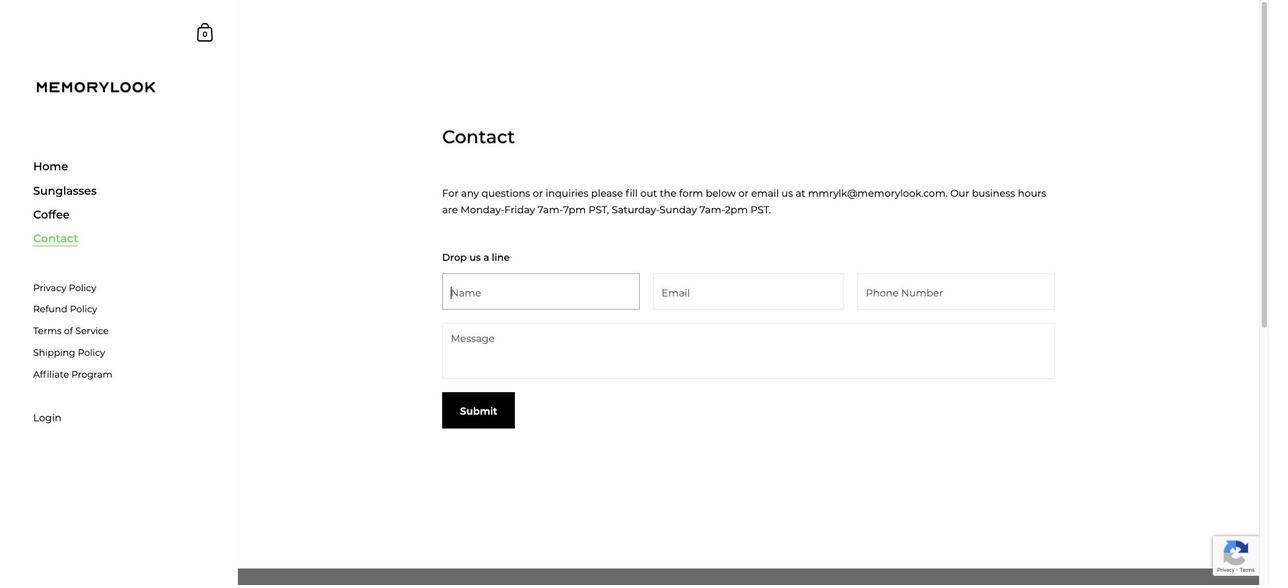 Task type: describe. For each thing, give the bounding box(es) containing it.
Phone Number telephone field
[[858, 274, 1055, 310]]

Message text field
[[442, 323, 1055, 380]]

Name text field
[[442, 274, 640, 310]]



Task type: locate. For each thing, give the bounding box(es) containing it.
None submit
[[442, 393, 515, 429]]

main content
[[238, 0, 1260, 586]]

Email email field
[[653, 274, 844, 310]]

memory look image
[[33, 60, 159, 115]]



